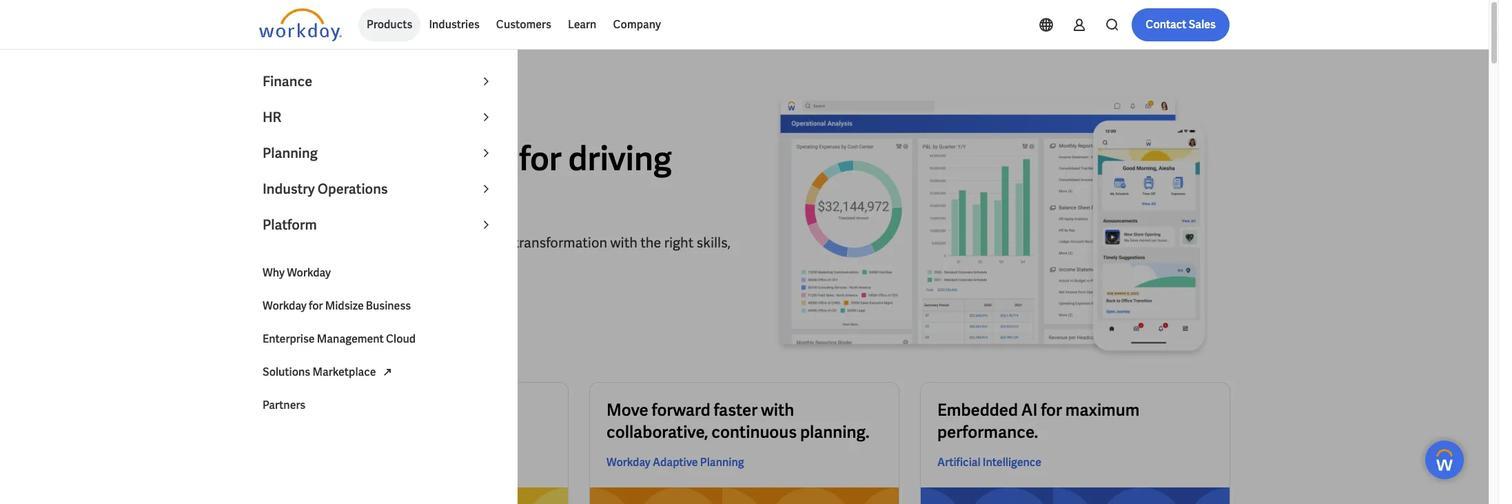 Task type: describe. For each thing, give the bounding box(es) containing it.
management
[[317, 332, 384, 346]]

contact sales
[[1146, 17, 1216, 32]]

industry
[[263, 180, 315, 198]]

for inside embedded ai for maximum performance.
[[1041, 399, 1063, 421]]

artificial intelligence
[[938, 455, 1042, 470]]

speeding
[[393, 233, 451, 251]]

products
[[367, 17, 413, 32]]

resources
[[309, 233, 370, 251]]

transformation
[[514, 233, 608, 251]]

planning.
[[800, 421, 870, 443]]

hr,
[[339, 421, 365, 443]]

finance,
[[276, 421, 335, 443]]

enterprise management cloud link
[[254, 323, 503, 356]]

products button
[[359, 8, 421, 41]]

move
[[607, 399, 649, 421]]

forward
[[652, 399, 711, 421]]

ai
[[1022, 399, 1038, 421]]

workday for workday for midsize business
[[263, 299, 307, 313]]

performance.
[[938, 421, 1039, 443]]

budget.
[[353, 253, 401, 271]]

resources,
[[259, 253, 324, 271]]

workday for midsize business link
[[254, 290, 503, 323]]

1 horizontal spatial planning
[[700, 455, 744, 470]]

planning button
[[254, 135, 503, 171]]

learn more
[[273, 291, 330, 306]]

continuous
[[712, 421, 797, 443]]

learn for learn more
[[273, 291, 302, 306]]

class
[[334, 399, 372, 421]]

adaptive
[[653, 455, 698, 470]]

driving
[[568, 137, 672, 180]]

solutions
[[263, 365, 310, 379]]

more
[[304, 291, 330, 306]]

explore
[[259, 233, 306, 251]]

digital for growth.
[[259, 176, 353, 218]]

embedded
[[938, 399, 1018, 421]]

with inside move forward faster with collaborative, continuous planning.
[[761, 399, 795, 421]]

workday inside why workday link
[[287, 265, 331, 280]]

solutions marketplace link
[[254, 356, 503, 389]]

applications
[[376, 399, 468, 421]]

best-
[[276, 399, 315, 421]]

learn more link
[[259, 282, 344, 315]]

industries
[[429, 17, 480, 32]]

right
[[664, 233, 694, 251]]

the inside get the roadmap for driving digital growth.
[[321, 137, 372, 180]]

intelligence
[[983, 455, 1042, 470]]

the inside explore resources for speeding up digital transformation with the right skills, resources, and budget.
[[641, 233, 661, 251]]

workday for workday adaptive planning
[[607, 455, 651, 470]]

workday adaptive planning link
[[607, 454, 744, 471]]

learn button
[[560, 8, 605, 41]]

with inside explore resources for speeding up digital transformation with the right skills, resources, and budget.
[[610, 233, 638, 251]]

platform button
[[254, 207, 503, 243]]

up
[[454, 233, 470, 251]]

platform
[[263, 216, 317, 234]]

workday adaptive planning
[[607, 455, 744, 470]]

cloud
[[386, 332, 416, 346]]

why workday
[[263, 265, 331, 280]]

customers button
[[488, 8, 560, 41]]



Task type: locate. For each thing, give the bounding box(es) containing it.
roadmap
[[378, 137, 513, 180]]

learn down "why workday"
[[273, 291, 302, 306]]

workday
[[287, 265, 331, 280], [263, 299, 307, 313], [607, 455, 651, 470]]

maximum
[[1066, 399, 1140, 421]]

industry operations
[[263, 180, 388, 198]]

growth.
[[360, 176, 476, 218]]

opens in a new tab image
[[379, 364, 395, 380]]

0 vertical spatial the
[[321, 137, 372, 180]]

get the roadmap for driving digital growth.
[[259, 137, 672, 218]]

workday inside workday for midsize business link
[[263, 299, 307, 313]]

go to the homepage image
[[259, 8, 342, 41]]

contact sales link
[[1132, 8, 1230, 41]]

0 vertical spatial learn
[[568, 17, 597, 32]]

partners
[[263, 398, 306, 412]]

1 vertical spatial and
[[368, 421, 397, 443]]

and down resources
[[327, 253, 350, 271]]

learn inside dropdown button
[[568, 17, 597, 32]]

customers
[[496, 17, 552, 32]]

the left right
[[641, 233, 661, 251]]

for
[[519, 137, 562, 180], [373, 233, 391, 251], [309, 299, 323, 313], [472, 399, 493, 421], [1041, 399, 1063, 421]]

digital inside explore resources for speeding up digital transformation with the right skills, resources, and budget.
[[472, 233, 511, 251]]

1 horizontal spatial with
[[761, 399, 795, 421]]

planning
[[263, 144, 318, 162], [700, 455, 744, 470]]

1 horizontal spatial digital
[[472, 233, 511, 251]]

industry operations button
[[254, 171, 503, 207]]

0 horizontal spatial the
[[321, 137, 372, 180]]

planning up industry at the left
[[263, 144, 318, 162]]

skills,
[[697, 233, 731, 251]]

and inside best-in-class applications for finance, hr, and more.
[[368, 421, 397, 443]]

sales
[[1189, 17, 1216, 32]]

0 vertical spatial planning
[[263, 144, 318, 162]]

0 horizontal spatial learn
[[273, 291, 302, 306]]

digital inside get the roadmap for driving digital growth.
[[259, 176, 353, 218]]

industries button
[[421, 8, 488, 41]]

the
[[321, 137, 372, 180], [641, 233, 661, 251]]

0 vertical spatial with
[[610, 233, 638, 251]]

enterprise management cloud
[[263, 332, 416, 346]]

why
[[263, 265, 285, 280]]

explore resources for speeding up digital transformation with the right skills, resources, and budget.
[[259, 233, 731, 271]]

for inside explore resources for speeding up digital transformation with the right skills, resources, and budget.
[[373, 233, 391, 251]]

with left right
[[610, 233, 638, 251]]

1 horizontal spatial the
[[641, 233, 661, 251]]

faster
[[714, 399, 758, 421]]

company
[[613, 17, 661, 32]]

partners link
[[254, 389, 503, 422]]

enterprise
[[263, 332, 315, 346]]

workday up learn more
[[287, 265, 331, 280]]

digital for transformation
[[472, 233, 511, 251]]

operations
[[318, 180, 388, 198]]

2 vertical spatial workday
[[607, 455, 651, 470]]

1 vertical spatial workday
[[263, 299, 307, 313]]

0 horizontal spatial digital
[[259, 176, 353, 218]]

solutions marketplace
[[263, 365, 376, 379]]

in-
[[315, 399, 334, 421]]

1 vertical spatial the
[[641, 233, 661, 251]]

0 vertical spatial and
[[327, 253, 350, 271]]

and
[[327, 253, 350, 271], [368, 421, 397, 443]]

more.
[[400, 421, 443, 443]]

with up continuous on the bottom
[[761, 399, 795, 421]]

1 vertical spatial with
[[761, 399, 795, 421]]

embedded ai for maximum performance.
[[938, 399, 1140, 443]]

collaborative,
[[607, 421, 708, 443]]

marketplace
[[313, 365, 376, 379]]

desktop view of financial management operational analysis dashboard showing operating expenses by cost center and mobile view of human capital management home screen showing suggested tasks and announcements. image
[[756, 94, 1230, 361]]

planning inside dropdown button
[[263, 144, 318, 162]]

contact
[[1146, 17, 1187, 32]]

learn left company
[[568, 17, 597, 32]]

0 horizontal spatial and
[[327, 253, 350, 271]]

best-in-class applications for finance, hr, and more.
[[276, 399, 493, 443]]

the up operations
[[321, 137, 372, 180]]

artificial intelligence link
[[938, 454, 1042, 471]]

get
[[259, 137, 315, 180]]

business
[[366, 299, 411, 313]]

with
[[610, 233, 638, 251], [761, 399, 795, 421]]

workday for midsize business
[[263, 299, 411, 313]]

and right hr,
[[368, 421, 397, 443]]

and inside explore resources for speeding up digital transformation with the right skills, resources, and budget.
[[327, 253, 350, 271]]

move forward faster with collaborative, continuous planning.
[[607, 399, 870, 443]]

1 vertical spatial planning
[[700, 455, 744, 470]]

why workday link
[[254, 256, 503, 290]]

hr
[[263, 108, 282, 126]]

planning down continuous on the bottom
[[700, 455, 744, 470]]

workday down the collaborative,
[[607, 455, 651, 470]]

0 horizontal spatial with
[[610, 233, 638, 251]]

learn
[[568, 17, 597, 32], [273, 291, 302, 306]]

artificial
[[938, 455, 981, 470]]

1 vertical spatial learn
[[273, 291, 302, 306]]

workday inside the 'workday adaptive planning' link
[[607, 455, 651, 470]]

workday up 'enterprise'
[[263, 299, 307, 313]]

0 vertical spatial digital
[[259, 176, 353, 218]]

finance
[[263, 72, 312, 90]]

digital
[[259, 176, 353, 218], [472, 233, 511, 251]]

1 vertical spatial digital
[[472, 233, 511, 251]]

for inside best-in-class applications for finance, hr, and more.
[[472, 399, 493, 421]]

for inside get the roadmap for driving digital growth.
[[519, 137, 562, 180]]

finance button
[[254, 63, 503, 99]]

learn for learn
[[568, 17, 597, 32]]

midsize
[[325, 299, 364, 313]]

hr button
[[254, 99, 503, 135]]

1 horizontal spatial and
[[368, 421, 397, 443]]

0 vertical spatial workday
[[287, 265, 331, 280]]

0 horizontal spatial planning
[[263, 144, 318, 162]]

company button
[[605, 8, 669, 41]]

1 horizontal spatial learn
[[568, 17, 597, 32]]



Task type: vqa. For each thing, say whether or not it's contained in the screenshot.
STORIES
no



